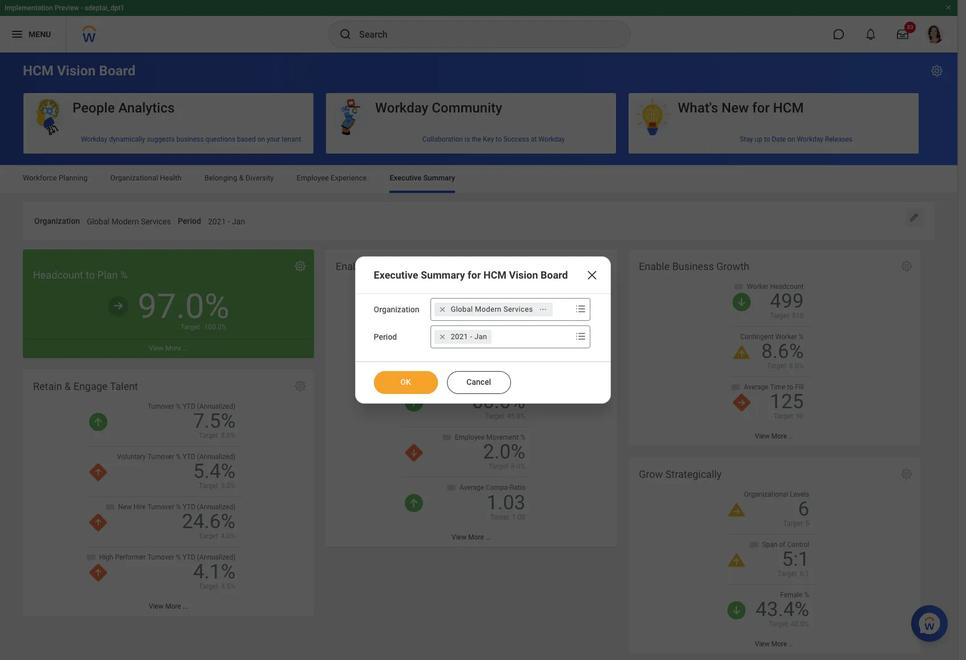 Task type: describe. For each thing, give the bounding box(es) containing it.
female %
[[781, 591, 810, 599]]

organization element
[[87, 210, 171, 231]]

ratio
[[510, 484, 526, 492]]

female inside enable engaging careers element
[[503, 333, 526, 341]]

% left 4.1%
[[176, 554, 181, 562]]

neutral bad image
[[733, 394, 751, 412]]

engaging
[[369, 260, 412, 272]]

view more ... link for 8.6%
[[629, 427, 921, 446]]

global modern services for global modern services text box
[[87, 217, 171, 226]]

4 ytd from the top
[[183, 554, 195, 562]]

target for 5.4%
[[199, 482, 218, 490]]

5
[[806, 520, 810, 528]]

releases
[[825, 135, 853, 143]]

search image
[[339, 27, 352, 41]]

neutral good image
[[107, 295, 129, 317]]

view more ... down 97.0% target 100.0%
[[149, 345, 188, 353]]

notifications large image
[[865, 29, 877, 40]]

97.0%
[[138, 286, 230, 326]]

4 (annualized) from the top
[[197, 554, 236, 562]]

1.1% target 4.0%
[[483, 290, 526, 320]]

0 horizontal spatial headcount
[[33, 269, 83, 281]]

stay up to date on workday releases link
[[629, 131, 919, 148]]

6
[[798, 497, 810, 521]]

belonging
[[204, 174, 237, 182]]

% right the ok at the bottom of page
[[415, 383, 420, 391]]

... for 5.4%
[[183, 603, 188, 611]]

high performer turnover % ytd (annualized)
[[99, 554, 236, 562]]

belonging & diversity
[[204, 174, 274, 182]]

global modern services for "global modern services" element on the top of the page
[[451, 305, 533, 314]]

8.0% inside 2.0% target 8.0%
[[511, 463, 526, 471]]

average for 1.03
[[460, 484, 484, 492]]

... down 97.0% target 100.0%
[[183, 345, 188, 353]]

up good image
[[405, 394, 423, 412]]

2.5%
[[511, 362, 526, 370]]

executive summary
[[390, 174, 455, 182]]

8.6% target 8.0%
[[762, 340, 804, 370]]

tenant
[[282, 135, 301, 143]]

based
[[237, 135, 256, 143]]

levels
[[790, 491, 810, 499]]

2 (annualized) from the top
[[197, 453, 236, 461]]

% inside enable business growth element
[[799, 333, 804, 341]]

hcm vision board
[[23, 63, 136, 79]]

experience
[[331, 174, 367, 182]]

women
[[502, 383, 526, 391]]

1 vertical spatial worker
[[776, 333, 797, 341]]

510
[[793, 312, 804, 320]]

0 vertical spatial down good image
[[733, 293, 751, 311]]

% left "24.6%"
[[176, 503, 181, 511]]

1.03
[[487, 491, 526, 514]]

summary for executive summary for hcm vision board
[[421, 269, 465, 281]]

new hire turnover % ytd (annualized)
[[118, 503, 236, 511]]

business
[[673, 260, 714, 272]]

target for 5:1
[[778, 570, 797, 578]]

4.0% for 1.1%
[[511, 312, 526, 320]]

enable engaging careers element
[[326, 249, 617, 546]]

questions
[[206, 135, 236, 143]]

down bad image
[[405, 293, 423, 311]]

talent
[[110, 380, 138, 392]]

1.1%
[[483, 290, 526, 313]]

5:1 target 6:1
[[778, 548, 810, 578]]

cancel
[[467, 378, 491, 387]]

2 turnover from the top
[[147, 453, 174, 461]]

vision inside the 97.0% main content
[[57, 63, 96, 79]]

vision inside dialog
[[509, 269, 538, 281]]

period inside the 97.0% main content
[[178, 216, 201, 226]]

to inside collaboration is the key to success at workday link
[[496, 135, 502, 143]]

8.0% for 8.6%
[[790, 362, 804, 370]]

hire
[[133, 503, 146, 511]]

x small image for period
[[437, 331, 449, 343]]

1 vertical spatial up good image
[[405, 494, 423, 513]]

enable business growth element
[[629, 249, 921, 446]]

services for "global modern services" element on the top of the page
[[504, 305, 533, 314]]

- inside implementation preview -   adeptai_dpt1 banner
[[81, 4, 83, 12]]

enable for 8.6%
[[639, 260, 670, 272]]

is
[[465, 135, 470, 143]]

average compa-ratio
[[460, 484, 526, 492]]

% left 5.4%
[[176, 453, 181, 461]]

employee movement %
[[455, 434, 526, 442]]

ok
[[401, 378, 411, 387]]

headcount inside enable business growth element
[[771, 283, 804, 291]]

what's new for hcm button
[[629, 93, 919, 136]]

organizational for organizational health
[[110, 174, 158, 182]]

of for 5:1
[[779, 541, 786, 549]]

1 up bad image from the top
[[89, 463, 107, 482]]

Global Modern Services text field
[[87, 210, 171, 230]]

ok button
[[374, 371, 438, 394]]

global for "global modern services" element on the top of the page
[[451, 305, 473, 314]]

retain & engage talent element
[[23, 369, 314, 616]]

workday right at
[[539, 135, 565, 143]]

employee for employee experience
[[297, 174, 329, 182]]

hcm for executive summary for hcm vision board
[[484, 269, 507, 281]]

workforce
[[23, 174, 57, 182]]

% right 'plan'
[[120, 269, 128, 281]]

60.0%
[[472, 390, 526, 414]]

target for 499
[[770, 312, 790, 320]]

5:1
[[782, 548, 810, 571]]

global for global modern services text box
[[87, 217, 110, 226]]

1.5%
[[483, 340, 526, 363]]

plan
[[97, 269, 118, 281]]

to inside stay up to date on workday releases link
[[764, 135, 770, 143]]

high
[[99, 554, 113, 562]]

average time to fill
[[744, 383, 804, 391]]

health
[[160, 174, 182, 182]]

1 ytd from the top
[[183, 403, 195, 411]]

view more ... link down 43.4% target 40.0%
[[629, 635, 921, 654]]

board inside executive summary for hcm vision board dialog
[[541, 269, 568, 281]]

enable for 1.5%
[[336, 260, 367, 272]]

2 up bad image from the top
[[89, 564, 107, 582]]

global modern services, press delete to clear value. option
[[435, 303, 553, 316]]

jan for 2021 - jan text box
[[232, 217, 245, 226]]

grow strategically
[[639, 468, 722, 480]]

view more ... link down 97.0% target 100.0%
[[23, 339, 314, 358]]

& for retain
[[65, 380, 71, 392]]

24.6%
[[182, 510, 236, 534]]

down good image inside grow strategically element
[[728, 602, 746, 620]]

& for belonging
[[239, 174, 244, 182]]

on inside workday dynamically suggests business questions based on your tenant link
[[258, 135, 265, 143]]

target for 1.5%
[[489, 362, 508, 370]]

cancel button
[[447, 371, 511, 394]]

at
[[531, 135, 537, 143]]

view for 1.5%
[[452, 533, 467, 541]]

the
[[472, 135, 481, 143]]

compa-
[[486, 484, 510, 492]]

collaboration is the key to success at workday link
[[326, 131, 616, 148]]

all
[[430, 383, 437, 391]]

97.0% target 100.0%
[[138, 286, 230, 332]]

employee for employee movement %
[[455, 434, 485, 442]]

target for 125
[[774, 413, 793, 421]]

female inside grow strategically element
[[781, 591, 803, 599]]

span
[[762, 541, 778, 549]]

success
[[504, 135, 529, 143]]

2021 - jan, press delete to clear value. option
[[435, 330, 492, 344]]

rate
[[484, 333, 498, 341]]

neutral warning image for 6
[[728, 503, 746, 517]]

board inside the 97.0% main content
[[99, 63, 136, 79]]

enable business growth
[[639, 260, 750, 272]]

2021 - jan for 2021 - jan text box
[[208, 217, 245, 226]]

0 vertical spatial up good image
[[89, 413, 107, 431]]

prompts image for period
[[574, 330, 588, 343]]

organization inside executive summary for hcm vision board dialog
[[374, 305, 420, 314]]

movement
[[487, 434, 519, 442]]

stay up to date on workday releases
[[740, 135, 853, 143]]

fill
[[795, 383, 804, 391]]

97.0% main content
[[0, 53, 958, 660]]

4 turnover from the top
[[147, 554, 174, 562]]

workforce planning
[[23, 174, 88, 182]]

target for 7.5%
[[199, 432, 218, 440]]

grow
[[639, 468, 663, 480]]

for for summary
[[468, 269, 481, 281]]

view inside grow strategically element
[[755, 641, 770, 649]]

analytics
[[118, 100, 175, 116]]

499
[[770, 290, 804, 313]]

2.0% target 8.0%
[[483, 441, 526, 471]]

2 ytd from the top
[[183, 453, 195, 461]]

new inside 'button'
[[722, 100, 749, 116]]

services for global modern services text box
[[141, 217, 171, 226]]

view more ... for 1.5%
[[452, 533, 491, 541]]

2021 - jan for 2021 - jan element
[[451, 332, 487, 341]]

hcm for what's new for hcm
[[773, 100, 804, 116]]

4.0% for 24.6%
[[221, 533, 236, 540]]



Task type: vqa. For each thing, say whether or not it's contained in the screenshot.
questions
yes



Task type: locate. For each thing, give the bounding box(es) containing it.
executive inside dialog
[[374, 269, 418, 281]]

period element
[[208, 210, 245, 231]]

employee left experience
[[297, 174, 329, 182]]

turnover right hire
[[147, 503, 174, 511]]

0 vertical spatial 4.0%
[[511, 312, 526, 320]]

2021 - jan inside 2021 - jan, press delete to clear value. option
[[451, 332, 487, 341]]

grow strategically element
[[629, 457, 921, 654]]

1 vertical spatial 4.0%
[[221, 533, 236, 540]]

more down average compa-ratio
[[468, 533, 484, 541]]

0 horizontal spatial of
[[422, 383, 428, 391]]

promotions
[[439, 383, 474, 391]]

for inside 'button'
[[753, 100, 770, 116]]

prompts image for organization
[[574, 302, 588, 316]]

jan inside text box
[[232, 217, 245, 226]]

0 vertical spatial executive
[[390, 174, 422, 182]]

% right movement
[[521, 434, 526, 442]]

view more ... for 5.4%
[[149, 603, 188, 611]]

female down 6:1
[[781, 591, 803, 599]]

workday
[[375, 100, 429, 116], [81, 135, 107, 143], [539, 135, 565, 143], [797, 135, 824, 143]]

summary inside tab list
[[424, 174, 455, 182]]

- inside enable engaging careers element
[[500, 333, 502, 341]]

retain & engage talent
[[33, 380, 138, 392]]

0 vertical spatial new
[[722, 100, 749, 116]]

executive for executive summary
[[390, 174, 422, 182]]

1.00
[[512, 513, 526, 521]]

1.03 target 1.00
[[487, 491, 526, 521]]

workday dynamically suggests business questions based on your tenant link
[[23, 131, 314, 148]]

40.0%
[[791, 620, 810, 628]]

view for 5.4%
[[149, 603, 164, 611]]

% down 6:1
[[805, 591, 810, 599]]

neutral warning image down organizational levels
[[728, 503, 746, 517]]

- inside 2021 - jan text box
[[228, 217, 230, 226]]

target inside 8.6% target 8.0%
[[767, 362, 787, 370]]

global modern services inside option
[[451, 305, 533, 314]]

1 horizontal spatial average
[[744, 383, 769, 391]]

stay
[[740, 135, 753, 143]]

0 vertical spatial modern
[[111, 217, 139, 226]]

1 horizontal spatial hcm
[[484, 269, 507, 281]]

summary down collaboration
[[424, 174, 455, 182]]

to right "going"
[[495, 383, 501, 391]]

4.1% target 3.5%
[[193, 561, 236, 591]]

employee inside tab list
[[297, 174, 329, 182]]

1 horizontal spatial board
[[541, 269, 568, 281]]

view inside retain & engage talent element
[[149, 603, 164, 611]]

6:1
[[800, 570, 810, 578]]

global up 2021 - jan, press delete to clear value. option
[[451, 305, 473, 314]]

neutral warning image for 1.5%
[[405, 346, 423, 359]]

turnover right voluntary
[[147, 453, 174, 461]]

headcount
[[33, 269, 83, 281], [771, 283, 804, 291]]

x small image inside 2021 - jan, press delete to clear value. option
[[437, 331, 449, 343]]

& right retain at the bottom left of the page
[[65, 380, 71, 392]]

0 horizontal spatial vision
[[57, 63, 96, 79]]

43.4%
[[756, 598, 810, 622]]

up bad image
[[89, 514, 107, 532]]

24.6% target 4.0%
[[182, 510, 236, 540]]

1 turnover from the top
[[147, 403, 174, 411]]

organizational inside grow strategically element
[[744, 491, 789, 499]]

target inside '1.1% target 4.0%'
[[489, 312, 508, 320]]

x small image
[[437, 304, 449, 315], [437, 331, 449, 343]]

target for 1.1%
[[489, 312, 508, 320]]

collaboration
[[423, 135, 463, 143]]

close environment banner image
[[945, 4, 952, 11]]

target for 8.6%
[[767, 362, 787, 370]]

time
[[770, 383, 786, 391]]

enable engaging careers
[[336, 260, 450, 272]]

tab list inside the 97.0% main content
[[11, 166, 947, 193]]

dynamically
[[109, 135, 145, 143]]

% of all promotions going to women
[[415, 383, 526, 391]]

2021 for 2021 - jan element
[[451, 332, 468, 341]]

period left 2021 - jan text box
[[178, 216, 201, 226]]

more down high performer turnover % ytd (annualized)
[[165, 603, 181, 611]]

average up the neutral bad "image"
[[744, 383, 769, 391]]

executive right experience
[[390, 174, 422, 182]]

1 (annualized) from the top
[[197, 403, 236, 411]]

organization inside the 97.0% main content
[[34, 216, 80, 226]]

for up up
[[753, 100, 770, 116]]

view more ... down 1.03 target 1.00
[[452, 533, 491, 541]]

2021 - jan
[[208, 217, 245, 226], [451, 332, 487, 341]]

enable
[[336, 260, 367, 272], [639, 260, 670, 272]]

2 on from the left
[[788, 135, 796, 143]]

span of control
[[762, 541, 810, 549]]

8.0% up 5.4%
[[221, 432, 236, 440]]

to
[[496, 135, 502, 143], [764, 135, 770, 143], [86, 269, 95, 281], [495, 383, 501, 391], [787, 383, 794, 391]]

inbox large image
[[897, 29, 909, 40]]

1.5% target 2.5%
[[483, 340, 526, 370]]

global down planning
[[87, 217, 110, 226]]

view more ... link down the 90
[[629, 427, 921, 446]]

period up ok button
[[374, 332, 397, 342]]

0 horizontal spatial organizational
[[110, 174, 158, 182]]

promotion
[[450, 333, 482, 341]]

target inside 499 target 510
[[770, 312, 790, 320]]

0 vertical spatial worker
[[747, 283, 769, 291]]

services inside option
[[504, 305, 533, 314]]

0 vertical spatial prompts image
[[574, 302, 588, 316]]

8.0% up the fill
[[790, 362, 804, 370]]

view more ... down high performer turnover % ytd (annualized)
[[149, 603, 188, 611]]

adeptai_dpt1
[[85, 4, 124, 12]]

target inside 1.03 target 1.00
[[490, 513, 509, 521]]

... down 1.03 target 1.00
[[486, 533, 491, 541]]

0 vertical spatial global
[[87, 217, 110, 226]]

strategically
[[666, 468, 722, 480]]

workday left releases
[[797, 135, 824, 143]]

ytd down 24.6% target 4.0%
[[183, 554, 195, 562]]

average
[[744, 383, 769, 391], [460, 484, 484, 492]]

prompts image
[[574, 302, 588, 316], [574, 330, 588, 343]]

0 vertical spatial hcm
[[23, 63, 54, 79]]

to inside enable engaging careers element
[[495, 383, 501, 391]]

to left 'plan'
[[86, 269, 95, 281]]

configure this page image
[[931, 64, 944, 78]]

1 prompts image from the top
[[574, 302, 588, 316]]

retain
[[33, 380, 62, 392]]

view inside enable business growth element
[[755, 433, 770, 441]]

view more ... link for 5.4%
[[23, 597, 314, 616]]

0 vertical spatial 2021
[[208, 217, 226, 226]]

5.4%
[[193, 460, 236, 483]]

target for 60.0%
[[485, 413, 504, 421]]

0 horizontal spatial 4.0%
[[221, 533, 236, 540]]

turnover right 'performer'
[[147, 554, 174, 562]]

1 vertical spatial board
[[541, 269, 568, 281]]

- inside 2021 - jan element
[[470, 332, 473, 341]]

average left compa-
[[460, 484, 484, 492]]

of inside grow strategically element
[[779, 541, 786, 549]]

more inside grow strategically element
[[772, 641, 787, 649]]

0 horizontal spatial &
[[65, 380, 71, 392]]

organizational levels
[[744, 491, 810, 499]]

up warning image
[[733, 346, 751, 359]]

1 vertical spatial organization
[[374, 305, 420, 314]]

organizational for organizational levels
[[744, 491, 789, 499]]

view more ... link for 1.5%
[[326, 528, 617, 546]]

modern inside text box
[[111, 217, 139, 226]]

x small image right down bad image
[[437, 304, 449, 315]]

summary up down bad image
[[421, 269, 465, 281]]

1 horizontal spatial for
[[753, 100, 770, 116]]

1 vertical spatial 2021
[[451, 332, 468, 341]]

down good image down the worker headcount
[[733, 293, 751, 311]]

worker headcount
[[747, 283, 804, 291]]

1 horizontal spatial &
[[239, 174, 244, 182]]

organization down enable engaging careers
[[374, 305, 420, 314]]

0 vertical spatial global modern services
[[87, 217, 171, 226]]

enable left engaging
[[336, 260, 367, 272]]

organizational left levels
[[744, 491, 789, 499]]

new
[[722, 100, 749, 116], [118, 503, 132, 511]]

2 vertical spatial hcm
[[484, 269, 507, 281]]

of left all
[[422, 383, 428, 391]]

100.0%
[[205, 324, 227, 332]]

target
[[489, 312, 508, 320], [770, 312, 790, 320], [181, 324, 200, 332], [489, 362, 508, 370], [767, 362, 787, 370], [485, 413, 504, 421], [774, 413, 793, 421], [199, 432, 218, 440], [489, 463, 508, 471], [199, 482, 218, 490], [490, 513, 509, 521], [784, 520, 803, 528], [199, 533, 218, 540], [778, 570, 797, 578], [199, 583, 218, 591], [769, 620, 788, 628]]

target inside 7.5% target 8.0%
[[199, 432, 218, 440]]

jan
[[232, 217, 245, 226], [475, 332, 487, 341]]

modern
[[111, 217, 139, 226], [475, 305, 502, 314]]

1 vertical spatial of
[[779, 541, 786, 549]]

workday down people
[[81, 135, 107, 143]]

4.0% inside 24.6% target 4.0%
[[221, 533, 236, 540]]

0 vertical spatial &
[[239, 174, 244, 182]]

target for 2.0%
[[489, 463, 508, 471]]

target inside 43.4% target 40.0%
[[769, 620, 788, 628]]

worker down growth
[[747, 283, 769, 291]]

enable left business
[[639, 260, 670, 272]]

1 vertical spatial global
[[451, 305, 473, 314]]

... for 8.6%
[[789, 433, 795, 441]]

1 horizontal spatial organizational
[[744, 491, 789, 499]]

0 horizontal spatial for
[[468, 269, 481, 281]]

ytd down 5.4% target 5.0%
[[183, 503, 195, 511]]

more for 1.5%
[[468, 533, 484, 541]]

1 vertical spatial neutral warning image
[[728, 503, 746, 517]]

0 horizontal spatial female
[[503, 333, 526, 341]]

8.0%
[[790, 362, 804, 370], [221, 432, 236, 440], [511, 463, 526, 471]]

1 horizontal spatial new
[[722, 100, 749, 116]]

modern inside option
[[475, 305, 502, 314]]

1 vertical spatial average
[[460, 484, 484, 492]]

view more ... link down 1.03 target 1.00
[[326, 528, 617, 546]]

1 vertical spatial 8.0%
[[221, 432, 236, 440]]

1 horizontal spatial organization
[[374, 305, 420, 314]]

x small image for organization
[[437, 304, 449, 315]]

board up people analytics
[[99, 63, 136, 79]]

up bad image up up bad icon
[[89, 463, 107, 482]]

8.0% for 7.5%
[[221, 432, 236, 440]]

on
[[258, 135, 265, 143], [788, 135, 796, 143]]

voluntary turnover % ytd (annualized)
[[117, 453, 236, 461]]

0 horizontal spatial 2021 - jan
[[208, 217, 245, 226]]

key
[[483, 135, 494, 143]]

target for 43.4%
[[769, 620, 788, 628]]

4.1%
[[193, 561, 236, 584]]

profile logan mcneil element
[[919, 22, 951, 47]]

target inside 1.5% target 2.5%
[[489, 362, 508, 370]]

8.0% up ratio
[[511, 463, 526, 471]]

0 horizontal spatial services
[[141, 217, 171, 226]]

1 horizontal spatial enable
[[639, 260, 670, 272]]

1 on from the left
[[258, 135, 265, 143]]

2021 - jan inside the 97.0% main content
[[208, 217, 245, 226]]

target inside 125 target 90
[[774, 413, 793, 421]]

period inside executive summary for hcm vision board dialog
[[374, 332, 397, 342]]

down good image
[[733, 293, 751, 311], [728, 602, 746, 620]]

view more ... for 8.6%
[[755, 433, 795, 441]]

0 vertical spatial services
[[141, 217, 171, 226]]

for for new
[[753, 100, 770, 116]]

view for 8.6%
[[755, 433, 770, 441]]

0 horizontal spatial worker
[[747, 283, 769, 291]]

ytd down 7.5% target 8.0%
[[183, 453, 195, 461]]

to left the fill
[[787, 383, 794, 391]]

vision up 1.1%
[[509, 269, 538, 281]]

view more ... inside enable engaging careers element
[[452, 533, 491, 541]]

more inside enable business growth element
[[772, 433, 787, 441]]

to right up
[[764, 135, 770, 143]]

0 vertical spatial summary
[[424, 174, 455, 182]]

of right "span"
[[779, 541, 786, 549]]

0 horizontal spatial jan
[[232, 217, 245, 226]]

edit image
[[909, 212, 920, 223]]

view more ...
[[149, 345, 188, 353], [755, 433, 795, 441], [452, 533, 491, 541], [149, 603, 188, 611], [755, 641, 795, 649]]

target for 4.1%
[[199, 583, 218, 591]]

target inside '6 target 5'
[[784, 520, 803, 528]]

% inside grow strategically element
[[805, 591, 810, 599]]

engage
[[74, 380, 108, 392]]

2021
[[208, 217, 226, 226], [451, 332, 468, 341]]

global inside "global modern services" element
[[451, 305, 473, 314]]

average inside enable business growth element
[[744, 383, 769, 391]]

vision
[[57, 63, 96, 79], [509, 269, 538, 281]]

4.0% inside '1.1% target 4.0%'
[[511, 312, 526, 320]]

growth
[[717, 260, 750, 272]]

3 turnover from the top
[[147, 503, 174, 511]]

0 vertical spatial x small image
[[437, 304, 449, 315]]

modern for "global modern services" element on the top of the page
[[475, 305, 502, 314]]

for up "global modern services" element on the top of the page
[[468, 269, 481, 281]]

more down 97.0% target 100.0%
[[165, 345, 181, 353]]

performer
[[115, 554, 146, 562]]

what's
[[678, 100, 718, 116]]

global modern services inside the 97.0% main content
[[87, 217, 171, 226]]

view inside enable engaging careers element
[[452, 533, 467, 541]]

hcm inside 'button'
[[773, 100, 804, 116]]

x small image inside global modern services, press delete to clear value. option
[[437, 304, 449, 315]]

up good image down down bad icon at the left bottom
[[405, 494, 423, 513]]

of inside enable engaging careers element
[[422, 383, 428, 391]]

target for 97.0%
[[181, 324, 200, 332]]

... inside retain & engage talent element
[[183, 603, 188, 611]]

target inside 60.0% target 45.0%
[[485, 413, 504, 421]]

0 horizontal spatial 8.0%
[[221, 432, 236, 440]]

1 vertical spatial new
[[118, 503, 132, 511]]

1 vertical spatial prompts image
[[574, 330, 588, 343]]

global
[[87, 217, 110, 226], [451, 305, 473, 314]]

target inside 24.6% target 4.0%
[[199, 533, 218, 540]]

target inside 97.0% target 100.0%
[[181, 324, 200, 332]]

new left hire
[[118, 503, 132, 511]]

1 vertical spatial &
[[65, 380, 71, 392]]

499 target 510
[[770, 290, 804, 320]]

target for 1.03
[[490, 513, 509, 521]]

organizational
[[110, 174, 158, 182], [744, 491, 789, 499]]

executive summary for hcm vision board
[[374, 269, 568, 281]]

neutral warning image inside grow strategically element
[[728, 503, 746, 517]]

organization
[[34, 216, 80, 226], [374, 305, 420, 314]]

turnover up voluntary turnover % ytd (annualized) at the left of the page
[[147, 403, 174, 411]]

target inside 4.1% target 3.5%
[[199, 583, 218, 591]]

implementation preview -   adeptai_dpt1 banner
[[0, 0, 958, 53]]

target for 6
[[784, 520, 803, 528]]

neutral warning image up the ok at the bottom of page
[[405, 346, 423, 359]]

x small image left the promotion
[[437, 331, 449, 343]]

125 target 90
[[770, 390, 804, 421]]

2021 - jan element
[[451, 332, 487, 342]]

0 horizontal spatial global
[[87, 217, 110, 226]]

1 horizontal spatial headcount
[[771, 283, 804, 291]]

more
[[165, 345, 181, 353], [772, 433, 787, 441], [468, 533, 484, 541], [165, 603, 181, 611], [772, 641, 787, 649]]

0 horizontal spatial board
[[99, 63, 136, 79]]

1 horizontal spatial modern
[[475, 305, 502, 314]]

4.0%
[[511, 312, 526, 320], [221, 533, 236, 540]]

3 ytd from the top
[[183, 503, 195, 511]]

2 x small image from the top
[[437, 331, 449, 343]]

employee inside enable engaging careers element
[[455, 434, 485, 442]]

1 horizontal spatial neutral warning image
[[728, 503, 746, 517]]

voluntary
[[117, 453, 146, 461]]

vision up people
[[57, 63, 96, 79]]

more for 8.6%
[[772, 433, 787, 441]]

1 horizontal spatial female
[[781, 591, 803, 599]]

preview
[[55, 4, 79, 12]]

... down high performer turnover % ytd (annualized)
[[183, 603, 188, 611]]

view more ... inside grow strategically element
[[755, 641, 795, 649]]

organizational left 'health'
[[110, 174, 158, 182]]

on left your
[[258, 135, 265, 143]]

0 horizontal spatial up good image
[[89, 413, 107, 431]]

jan for 2021 - jan element
[[475, 332, 487, 341]]

new inside retain & engage talent element
[[118, 503, 132, 511]]

view more ... link down high performer turnover % ytd (annualized)
[[23, 597, 314, 616]]

0 vertical spatial up bad image
[[89, 463, 107, 482]]

view more ... inside retain & engage talent element
[[149, 603, 188, 611]]

1 vertical spatial 2021 - jan
[[451, 332, 487, 341]]

0 vertical spatial board
[[99, 63, 136, 79]]

modern for global modern services text box
[[111, 217, 139, 226]]

1 horizontal spatial on
[[788, 135, 796, 143]]

1 horizontal spatial jan
[[475, 332, 487, 341]]

community
[[432, 100, 503, 116]]

workday community button
[[326, 93, 616, 136]]

global modern services element
[[451, 304, 533, 315]]

up bad image
[[89, 463, 107, 482], [89, 564, 107, 582]]

... for 1.5%
[[486, 533, 491, 541]]

0 vertical spatial headcount
[[33, 269, 83, 281]]

1 vertical spatial services
[[504, 305, 533, 314]]

% down 510 on the right of page
[[799, 333, 804, 341]]

1 horizontal spatial 4.0%
[[511, 312, 526, 320]]

2 prompts image from the top
[[574, 330, 588, 343]]

for
[[753, 100, 770, 116], [468, 269, 481, 281]]

1 x small image from the top
[[437, 304, 449, 315]]

diversity
[[246, 174, 274, 182]]

1 vertical spatial organizational
[[744, 491, 789, 499]]

1 vertical spatial x small image
[[437, 331, 449, 343]]

8.0% inside 8.6% target 8.0%
[[790, 362, 804, 370]]

global inside global modern services text box
[[87, 217, 110, 226]]

date
[[772, 135, 786, 143]]

0 vertical spatial period
[[178, 216, 201, 226]]

tab list
[[11, 166, 947, 193]]

ytd up voluntary turnover % ytd (annualized) at the left of the page
[[183, 403, 195, 411]]

2021 - Jan text field
[[208, 210, 245, 230]]

up good image
[[89, 413, 107, 431], [405, 494, 423, 513]]

7.5% target 8.0%
[[193, 410, 236, 440]]

more for 5.4%
[[165, 603, 181, 611]]

0 vertical spatial neutral warning image
[[405, 346, 423, 359]]

1 horizontal spatial 2021
[[451, 332, 468, 341]]

view more ... down 125 target 90
[[755, 433, 795, 441]]

workday dynamically suggests business questions based on your tenant
[[81, 135, 301, 143]]

0 vertical spatial employee
[[297, 174, 329, 182]]

x image
[[586, 268, 599, 282]]

hcm inside dialog
[[484, 269, 507, 281]]

neutral warning image inside enable engaging careers element
[[405, 346, 423, 359]]

executive
[[390, 174, 422, 182], [374, 269, 418, 281]]

people
[[73, 100, 115, 116]]

2021 inside 2021 - jan element
[[451, 332, 468, 341]]

4.0% left related actions icon
[[511, 312, 526, 320]]

1 vertical spatial period
[[374, 332, 397, 342]]

down good image left 43.4% on the right bottom of page
[[728, 602, 746, 620]]

on right date
[[788, 135, 796, 143]]

90
[[796, 413, 804, 421]]

0 vertical spatial organizational
[[110, 174, 158, 182]]

... inside enable engaging careers element
[[486, 533, 491, 541]]

1 horizontal spatial up good image
[[405, 494, 423, 513]]

target for 24.6%
[[199, 533, 218, 540]]

0 vertical spatial for
[[753, 100, 770, 116]]

more inside retain & engage talent element
[[165, 603, 181, 611]]

0 vertical spatial of
[[422, 383, 428, 391]]

1 vertical spatial up bad image
[[89, 564, 107, 582]]

worker down 510 on the right of page
[[776, 333, 797, 341]]

1 horizontal spatial vision
[[509, 269, 538, 281]]

4.0% up 4.1%
[[221, 533, 236, 540]]

0 horizontal spatial period
[[178, 216, 201, 226]]

down bad image
[[405, 444, 423, 462]]

1 vertical spatial modern
[[475, 305, 502, 314]]

board up related actions icon
[[541, 269, 568, 281]]

services left related actions icon
[[504, 305, 533, 314]]

female right rate
[[503, 333, 526, 341]]

headcount up 510 on the right of page
[[771, 283, 804, 291]]

1 horizontal spatial global
[[451, 305, 473, 314]]

... down 125 target 90
[[789, 433, 795, 441]]

headcount left 'plan'
[[33, 269, 83, 281]]

target inside 2.0% target 8.0%
[[489, 463, 508, 471]]

summary inside dialog
[[421, 269, 465, 281]]

organizational inside tab list
[[110, 174, 158, 182]]

0 horizontal spatial neutral warning image
[[405, 346, 423, 359]]

8.0% inside 7.5% target 8.0%
[[221, 432, 236, 440]]

for inside dialog
[[468, 269, 481, 281]]

executive for executive summary for hcm vision board
[[374, 269, 418, 281]]

view more ... down 43.4% target 40.0%
[[755, 641, 795, 649]]

view more ... link
[[23, 339, 314, 358], [629, 427, 921, 446], [326, 528, 617, 546], [23, 597, 314, 616], [629, 635, 921, 654]]

up good image down the engage on the bottom left of page
[[89, 413, 107, 431]]

to right 'key'
[[496, 135, 502, 143]]

2 horizontal spatial 8.0%
[[790, 362, 804, 370]]

average for 125
[[744, 383, 769, 391]]

collaboration is the key to success at workday
[[423, 135, 565, 143]]

125
[[770, 390, 804, 414]]

hcm
[[23, 63, 54, 79], [773, 100, 804, 116], [484, 269, 507, 281]]

more down 125 target 90
[[772, 433, 787, 441]]

summary for executive summary
[[424, 174, 455, 182]]

more down 43.4% target 40.0%
[[772, 641, 787, 649]]

8.6%
[[762, 340, 804, 363]]

up warning image
[[728, 554, 746, 567]]

to inside enable business growth element
[[787, 383, 794, 391]]

view more ... inside enable business growth element
[[755, 433, 795, 441]]

executive up down bad image
[[374, 269, 418, 281]]

0 vertical spatial 8.0%
[[790, 362, 804, 370]]

1 vertical spatial female
[[781, 591, 803, 599]]

on inside stay up to date on workday releases link
[[788, 135, 796, 143]]

executive inside tab list
[[390, 174, 422, 182]]

1 vertical spatial global modern services
[[451, 305, 533, 314]]

1 horizontal spatial employee
[[455, 434, 485, 442]]

of for 60.0%
[[422, 383, 428, 391]]

new up stay
[[722, 100, 749, 116]]

more inside enable engaging careers element
[[468, 533, 484, 541]]

target inside "5:1 target 6:1"
[[778, 570, 797, 578]]

services
[[141, 217, 171, 226], [504, 305, 533, 314]]

0 horizontal spatial modern
[[111, 217, 139, 226]]

workday inside button
[[375, 100, 429, 116]]

executive summary for hcm vision board dialog
[[355, 256, 611, 404]]

&
[[239, 174, 244, 182], [65, 380, 71, 392]]

1 vertical spatial headcount
[[771, 283, 804, 291]]

2 enable from the left
[[639, 260, 670, 272]]

0 vertical spatial female
[[503, 333, 526, 341]]

tab list containing workforce planning
[[11, 166, 947, 193]]

1 vertical spatial hcm
[[773, 100, 804, 116]]

... inside grow strategically element
[[789, 641, 795, 649]]

related actions image
[[539, 306, 547, 314]]

your
[[267, 135, 280, 143]]

... down '40.0%'
[[789, 641, 795, 649]]

target inside 5.4% target 5.0%
[[199, 482, 218, 490]]

3 (annualized) from the top
[[197, 503, 236, 511]]

0 horizontal spatial hcm
[[23, 63, 54, 79]]

... inside enable business growth element
[[789, 433, 795, 441]]

workday up collaboration
[[375, 100, 429, 116]]

0 horizontal spatial 2021
[[208, 217, 226, 226]]

% left "7.5%" on the bottom left of page
[[176, 403, 181, 411]]

jan inside option
[[475, 332, 487, 341]]

headcount to plan %
[[33, 269, 128, 281]]

female
[[503, 333, 526, 341], [781, 591, 803, 599]]

organization down workforce planning at the left top
[[34, 216, 80, 226]]

services inside text box
[[141, 217, 171, 226]]

average inside enable engaging careers element
[[460, 484, 484, 492]]

2021 inside 2021 - jan text box
[[208, 217, 226, 226]]

0 horizontal spatial employee
[[297, 174, 329, 182]]

1 vertical spatial down good image
[[728, 602, 746, 620]]

2021 for 2021 - jan text box
[[208, 217, 226, 226]]

0 horizontal spatial global modern services
[[87, 217, 171, 226]]

0 horizontal spatial on
[[258, 135, 265, 143]]

0 horizontal spatial organization
[[34, 216, 80, 226]]

1 enable from the left
[[336, 260, 367, 272]]

employee left movement
[[455, 434, 485, 442]]

1 vertical spatial summary
[[421, 269, 465, 281]]

neutral warning image
[[405, 346, 423, 359], [728, 503, 746, 517]]

1 vertical spatial for
[[468, 269, 481, 281]]

up bad image down high
[[89, 564, 107, 582]]

services down organizational health
[[141, 217, 171, 226]]

employee
[[297, 174, 329, 182], [455, 434, 485, 442]]



